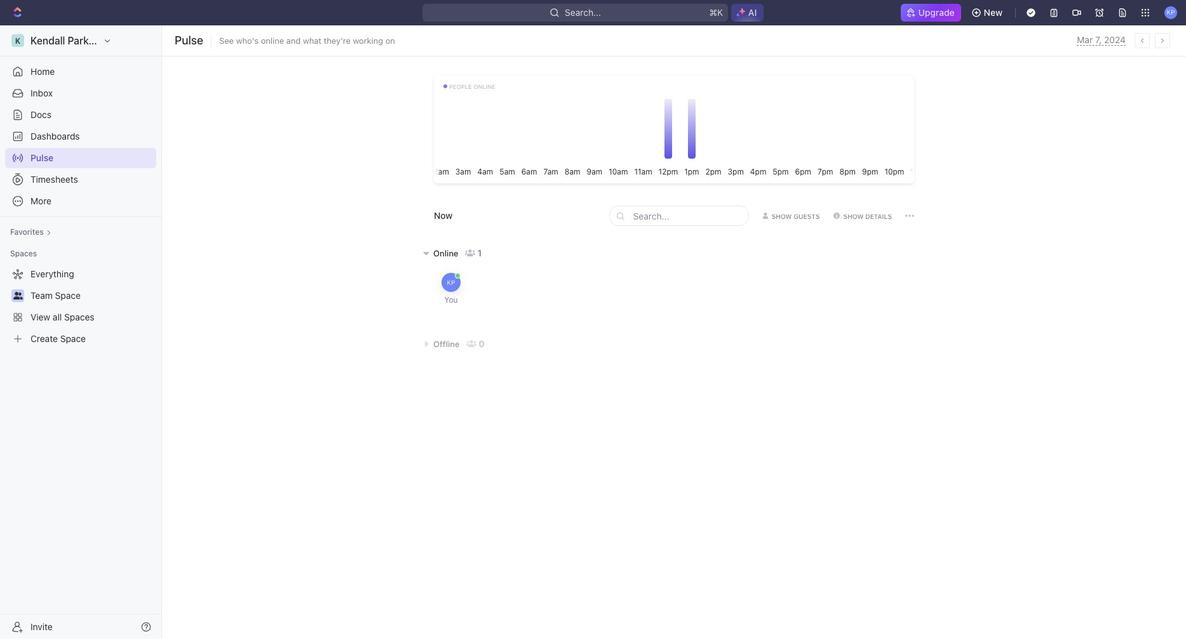 Task type: locate. For each thing, give the bounding box(es) containing it.
7,
[[1095, 34, 1102, 45]]

offline
[[433, 339, 460, 349]]

online right the people
[[474, 83, 496, 90]]

2am
[[434, 167, 449, 177]]

Search... text field
[[633, 206, 744, 226]]

3am 4am 5am 6am 7am 8am 9am 10am 11am
[[455, 167, 652, 177]]

pulse up the timesheets at the left
[[30, 152, 53, 163]]

kendall parks's workspace
[[30, 35, 157, 46]]

0 vertical spatial space
[[55, 290, 81, 301]]

and
[[286, 35, 301, 45]]

show for show guests
[[772, 213, 792, 220]]

timesheets link
[[5, 170, 156, 190]]

space inside team space link
[[55, 290, 81, 301]]

show left guests
[[772, 213, 792, 220]]

show for show details
[[843, 213, 864, 220]]

kendall
[[30, 35, 65, 46]]

kendall parks's workspace, , element
[[11, 34, 24, 47]]

0 vertical spatial online
[[261, 35, 284, 45]]

0 horizontal spatial show
[[772, 213, 792, 220]]

upgrade link
[[901, 4, 961, 22]]

show
[[772, 213, 792, 220], [843, 213, 864, 220]]

working
[[353, 35, 383, 45]]

dashboards
[[30, 131, 80, 142]]

12pm
[[659, 167, 678, 177]]

online
[[261, 35, 284, 45], [474, 83, 496, 90]]

team space
[[30, 290, 81, 301]]

tree inside sidebar navigation
[[5, 264, 156, 349]]

0 vertical spatial kp
[[1167, 8, 1175, 16]]

space inside create space "link"
[[60, 334, 86, 344]]

what
[[303, 35, 322, 45]]

8am
[[565, 167, 580, 177]]

mar
[[1077, 34, 1093, 45]]

new
[[984, 7, 1003, 18]]

search...
[[565, 7, 601, 18]]

see
[[219, 35, 234, 45]]

0 horizontal spatial spaces
[[10, 249, 37, 259]]

space
[[55, 290, 81, 301], [60, 334, 86, 344]]

upgrade
[[918, 7, 955, 18]]

pulse
[[175, 34, 203, 47], [30, 152, 53, 163]]

online left and in the left top of the page
[[261, 35, 284, 45]]

6am
[[521, 167, 537, 177]]

0 horizontal spatial pulse
[[30, 152, 53, 163]]

2024
[[1104, 34, 1126, 45]]

8pm
[[840, 167, 856, 177]]

kp
[[1167, 8, 1175, 16], [447, 279, 455, 287]]

0 horizontal spatial kp
[[447, 279, 455, 287]]

spaces
[[10, 249, 37, 259], [64, 312, 94, 323]]

docs
[[30, 109, 51, 120]]

2pm 3pm 4pm 5pm 6pm 7pm 8pm 9pm 10pm
[[706, 167, 904, 177]]

1 horizontal spatial kp
[[1167, 8, 1175, 16]]

ai
[[748, 7, 757, 18]]

1 vertical spatial spaces
[[64, 312, 94, 323]]

details
[[865, 213, 892, 220]]

on
[[385, 35, 395, 45]]

3pm
[[728, 167, 744, 177]]

1 show from the left
[[772, 213, 792, 220]]

0 vertical spatial pulse
[[175, 34, 203, 47]]

favorites button
[[5, 225, 56, 240]]

tree containing everything
[[5, 264, 156, 349]]

1
[[478, 248, 482, 259]]

11am
[[634, 167, 652, 177]]

3am
[[455, 167, 471, 177]]

2 show from the left
[[843, 213, 864, 220]]

view
[[30, 312, 50, 323]]

favorites
[[10, 227, 44, 237]]

show left details in the top of the page
[[843, 213, 864, 220]]

space up view all spaces
[[55, 290, 81, 301]]

you
[[444, 295, 458, 305]]

1 horizontal spatial show
[[843, 213, 864, 220]]

space down the view all spaces link
[[60, 334, 86, 344]]

1 vertical spatial space
[[60, 334, 86, 344]]

more button
[[5, 191, 156, 212]]

spaces up create space "link"
[[64, 312, 94, 323]]

kp button
[[1161, 3, 1181, 23]]

people
[[449, 83, 472, 90]]

1 horizontal spatial pulse
[[175, 34, 203, 47]]

team space link
[[30, 286, 154, 306]]

1 vertical spatial pulse
[[30, 152, 53, 163]]

see who's online and what they're working on
[[219, 35, 395, 45]]

tree
[[5, 264, 156, 349]]

0 vertical spatial spaces
[[10, 249, 37, 259]]

pulse left see
[[175, 34, 203, 47]]

view all spaces
[[30, 312, 94, 323]]

home link
[[5, 62, 156, 82]]

1 vertical spatial online
[[474, 83, 496, 90]]

1 horizontal spatial online
[[474, 83, 496, 90]]

spaces down favorites
[[10, 249, 37, 259]]

10am
[[609, 167, 628, 177]]

create
[[30, 334, 58, 344]]

everything
[[30, 269, 74, 280]]

sidebar navigation
[[0, 25, 165, 640]]

1pm
[[684, 167, 699, 177]]

dashboards link
[[5, 126, 156, 147]]

online
[[433, 248, 458, 258]]



Task type: vqa. For each thing, say whether or not it's contained in the screenshot.
team
yes



Task type: describe. For each thing, give the bounding box(es) containing it.
now
[[434, 210, 453, 221]]

workspace
[[105, 35, 157, 46]]

9pm
[[862, 167, 878, 177]]

invite
[[30, 622, 53, 632]]

7am
[[543, 167, 558, 177]]

11pm
[[911, 167, 929, 177]]

docs link
[[5, 105, 156, 125]]

parks's
[[68, 35, 102, 46]]

user group image
[[13, 292, 23, 300]]

1 vertical spatial kp
[[447, 279, 455, 287]]

home
[[30, 66, 55, 77]]

inbox
[[30, 88, 53, 98]]

mar 7, 2024
[[1077, 34, 1126, 45]]

kp inside dropdown button
[[1167, 8, 1175, 16]]

timesheets
[[30, 174, 78, 185]]

space for team space
[[55, 290, 81, 301]]

create space link
[[5, 329, 154, 349]]

4am
[[477, 167, 493, 177]]

guests
[[794, 213, 820, 220]]

team
[[30, 290, 53, 301]]

0
[[479, 339, 485, 349]]

inbox link
[[5, 83, 156, 104]]

pulse inside sidebar navigation
[[30, 152, 53, 163]]

10pm
[[885, 167, 904, 177]]

show guests
[[772, 213, 820, 220]]

show details
[[843, 213, 892, 220]]

all
[[53, 312, 62, 323]]

1 horizontal spatial spaces
[[64, 312, 94, 323]]

5am
[[500, 167, 515, 177]]

people online
[[449, 83, 496, 90]]

create space
[[30, 334, 86, 344]]

5pm
[[773, 167, 789, 177]]

2pm
[[706, 167, 721, 177]]

new button
[[966, 3, 1010, 23]]

6pm
[[795, 167, 811, 177]]

mar 7, 2024 button
[[1077, 34, 1126, 46]]

space for create space
[[60, 334, 86, 344]]

9am
[[587, 167, 602, 177]]

⌘k
[[709, 7, 723, 18]]

who's
[[236, 35, 259, 45]]

view all spaces link
[[5, 308, 154, 328]]

0 horizontal spatial online
[[261, 35, 284, 45]]

k
[[15, 36, 20, 45]]

7pm
[[818, 167, 833, 177]]

ai button
[[731, 4, 764, 22]]

pulse link
[[5, 148, 156, 168]]

they're
[[324, 35, 351, 45]]

everything link
[[5, 264, 154, 285]]

more
[[30, 196, 51, 206]]

4pm
[[750, 167, 766, 177]]



